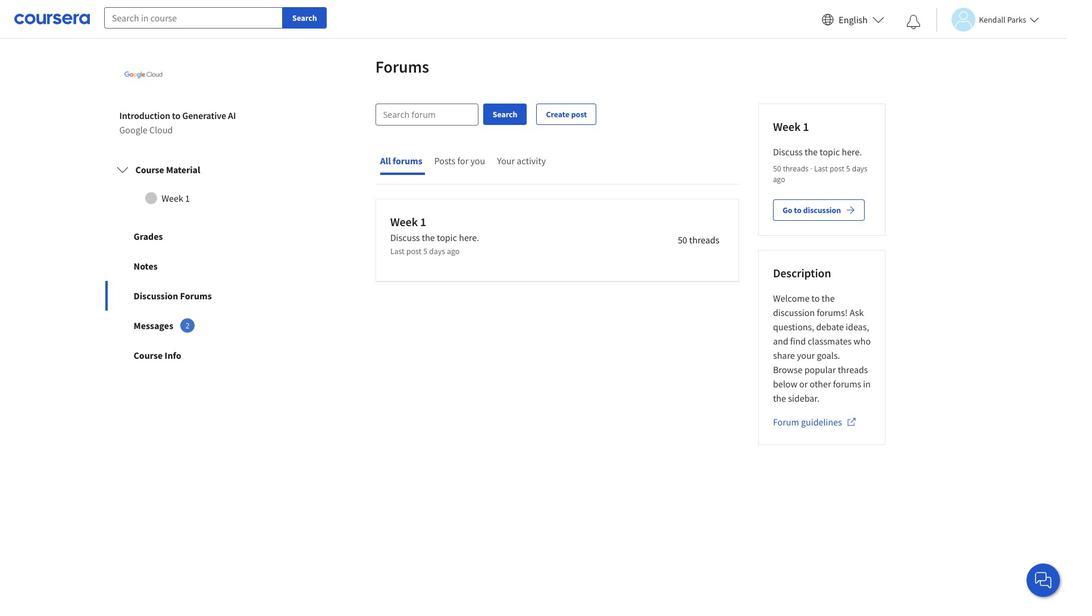 Task type: describe. For each thing, give the bounding box(es) containing it.
english button
[[818, 0, 890, 39]]

you
[[471, 155, 485, 167]]

0 vertical spatial 1
[[803, 119, 809, 134]]

cloud
[[149, 124, 173, 136]]

posts for you link
[[434, 155, 488, 169]]

goals.
[[817, 349, 840, 361]]

messages
[[134, 320, 173, 332]]

kendall
[[979, 14, 1006, 25]]

0 horizontal spatial threads
[[690, 234, 720, 246]]

popular
[[805, 364, 836, 376]]

search for 'search input' field
[[493, 109, 518, 120]]

0 horizontal spatial 50
[[678, 234, 688, 246]]

ago inside the week 1 discuss the topic here. last post 5 days ago
[[447, 246, 460, 257]]

course for course material
[[135, 164, 164, 176]]

questions,
[[773, 321, 815, 333]]

Search in course text field
[[104, 7, 283, 29]]

ask
[[850, 307, 864, 319]]

and
[[773, 335, 789, 347]]

Search Input field
[[376, 104, 478, 125]]

guidelines
[[801, 416, 842, 428]]

your activity link
[[497, 155, 548, 169]]

to for introduction
[[172, 110, 181, 121]]

notes
[[134, 260, 158, 272]]

other
[[810, 378, 832, 390]]

1 vertical spatial week 1
[[162, 192, 190, 204]]

coursera image
[[14, 10, 90, 29]]

notes link
[[105, 251, 277, 281]]

your
[[497, 155, 515, 167]]

0 vertical spatial topic
[[820, 146, 840, 158]]

the inside the week 1 discuss the topic here. last post 5 days ago
[[422, 232, 435, 244]]

discussion forums link
[[105, 281, 277, 311]]

week 1 discuss the topic here. last post 5 days ago
[[390, 214, 479, 257]]

who
[[854, 335, 871, 347]]

sidebar.
[[788, 392, 820, 404]]

week inside week 1 link
[[162, 192, 183, 204]]

discussion inside "go to discussion" button
[[804, 205, 841, 216]]

discussion
[[134, 290, 178, 302]]

description
[[773, 266, 832, 280]]

post for create
[[571, 109, 587, 120]]

all
[[380, 155, 391, 167]]

debate
[[817, 321, 844, 333]]

create post button
[[537, 104, 597, 125]]

1 horizontal spatial discuss
[[773, 146, 803, 158]]

topic inside the week 1 discuss the topic here. last post 5 days ago
[[437, 232, 457, 244]]

week inside the week 1 discuss the topic here. last post 5 days ago
[[390, 214, 418, 229]]

week 1 link
[[116, 186, 265, 210]]

discuss the topic here.
[[773, 146, 862, 158]]

posts
[[434, 155, 456, 167]]

parks
[[1008, 14, 1027, 25]]

forum
[[773, 416, 800, 428]]

kendall parks button
[[937, 7, 1040, 31]]

post inside the week 1 discuss the topic here. last post 5 days ago
[[406, 246, 422, 257]]

your
[[797, 349, 815, 361]]

last inside last post 5 days ago
[[815, 164, 828, 174]]

week inside week 1 element
[[773, 119, 801, 134]]

all forums link
[[380, 155, 425, 167]]

days inside last post 5 days ago
[[853, 164, 868, 174]]

posts for you
[[434, 155, 485, 167]]

search button for 'search input' field
[[483, 104, 527, 125]]

0 horizontal spatial forums
[[393, 155, 423, 167]]

days inside the week 1 discuss the topic here. last post 5 days ago
[[429, 246, 445, 257]]

ideas,
[[846, 321, 870, 333]]

go to discussion button
[[773, 199, 865, 221]]

to for welcome
[[812, 292, 820, 304]]

tab list containing all forums
[[376, 145, 548, 184]]

in
[[864, 378, 871, 390]]

threads inside welcome to the discussion forums! ask questions, debate ideas, and find classmates who share your goals. browse popular threads below or other forums in the sidebar.
[[838, 364, 868, 376]]

share
[[773, 349, 795, 361]]

kendall parks
[[979, 14, 1027, 25]]



Task type: locate. For each thing, give the bounding box(es) containing it.
1 vertical spatial 5
[[423, 246, 428, 257]]

go to discussion
[[783, 205, 841, 216]]

0 horizontal spatial discuss
[[390, 232, 420, 244]]

0 horizontal spatial 1
[[185, 192, 190, 204]]

discussion up questions,
[[773, 307, 815, 319]]

to inside welcome to the discussion forums! ask questions, debate ideas, and find classmates who share your goals. browse popular threads below or other forums in the sidebar.
[[812, 292, 820, 304]]

0 vertical spatial last
[[815, 164, 828, 174]]

the
[[805, 146, 818, 158], [422, 232, 435, 244], [822, 292, 835, 304], [773, 392, 787, 404]]

ago
[[773, 174, 786, 185], [447, 246, 460, 257]]

1 vertical spatial days
[[429, 246, 445, 257]]

0 horizontal spatial 5
[[423, 246, 428, 257]]

1 horizontal spatial to
[[794, 205, 802, 216]]

course info link
[[105, 341, 277, 370]]

1 vertical spatial ago
[[447, 246, 460, 257]]

ago inside last post 5 days ago
[[773, 174, 786, 185]]

1 horizontal spatial forums
[[833, 378, 862, 390]]

browse
[[773, 364, 803, 376]]

·
[[809, 164, 815, 174]]

1 horizontal spatial 50
[[773, 164, 782, 174]]

0 vertical spatial discussion
[[804, 205, 841, 216]]

generative
[[182, 110, 226, 121]]

post for last
[[830, 164, 845, 174]]

0 vertical spatial week 1
[[773, 119, 809, 134]]

course info
[[134, 349, 181, 361]]

2 horizontal spatial 1
[[803, 119, 809, 134]]

0 horizontal spatial last
[[390, 246, 405, 257]]

2 vertical spatial 1
[[420, 214, 426, 229]]

here.
[[842, 146, 862, 158], [459, 232, 479, 244]]

1 vertical spatial last
[[390, 246, 405, 257]]

1 horizontal spatial post
[[571, 109, 587, 120]]

forum guidelines link
[[773, 416, 857, 429]]

post inside last post 5 days ago
[[830, 164, 845, 174]]

threads
[[783, 164, 809, 174], [690, 234, 720, 246], [838, 364, 868, 376]]

1 vertical spatial here.
[[459, 232, 479, 244]]

1 vertical spatial 50 threads
[[678, 234, 720, 246]]

post
[[571, 109, 587, 120], [830, 164, 845, 174], [406, 246, 422, 257]]

all forums
[[380, 155, 423, 167]]

discussion forums
[[134, 290, 212, 302]]

last inside the week 1 discuss the topic here. last post 5 days ago
[[390, 246, 405, 257]]

1 inside the week 1 discuss the topic here. last post 5 days ago
[[420, 214, 426, 229]]

last
[[815, 164, 828, 174], [390, 246, 405, 257]]

course inside dropdown button
[[135, 164, 164, 176]]

1 vertical spatial threads
[[690, 234, 720, 246]]

to
[[172, 110, 181, 121], [794, 205, 802, 216], [812, 292, 820, 304]]

1 vertical spatial topic
[[437, 232, 457, 244]]

1 vertical spatial forums
[[833, 378, 862, 390]]

search
[[292, 13, 317, 23], [493, 109, 518, 120]]

topic
[[820, 146, 840, 158], [437, 232, 457, 244]]

2 vertical spatial week
[[390, 214, 418, 229]]

0 vertical spatial search
[[292, 13, 317, 23]]

to right go
[[794, 205, 802, 216]]

0 horizontal spatial here.
[[459, 232, 479, 244]]

activity
[[517, 155, 546, 167]]

to up forums!
[[812, 292, 820, 304]]

info
[[165, 349, 181, 361]]

chat with us image
[[1034, 571, 1053, 590]]

ai
[[228, 110, 236, 121]]

1 horizontal spatial 1
[[420, 214, 426, 229]]

post inside button
[[571, 109, 587, 120]]

0 horizontal spatial search button
[[283, 7, 327, 29]]

1 horizontal spatial week 1
[[773, 119, 809, 134]]

2 horizontal spatial to
[[812, 292, 820, 304]]

course left the material
[[135, 164, 164, 176]]

find
[[791, 335, 806, 347]]

0 vertical spatial forums
[[393, 155, 423, 167]]

google
[[119, 124, 148, 136]]

1 horizontal spatial days
[[853, 164, 868, 174]]

discuss
[[773, 146, 803, 158], [390, 232, 420, 244]]

2 horizontal spatial post
[[830, 164, 845, 174]]

to up cloud
[[172, 110, 181, 121]]

1 vertical spatial 50
[[678, 234, 688, 246]]

1 vertical spatial course
[[134, 349, 163, 361]]

0 vertical spatial forums
[[376, 56, 429, 77]]

1 vertical spatial search
[[493, 109, 518, 120]]

forum guidelines
[[773, 416, 842, 428]]

forums inside welcome to the discussion forums! ask questions, debate ideas, and find classmates who share your goals. browse popular threads below or other forums in the sidebar.
[[833, 378, 862, 390]]

50
[[773, 164, 782, 174], [678, 234, 688, 246]]

0 vertical spatial search button
[[283, 7, 327, 29]]

1 horizontal spatial week
[[390, 214, 418, 229]]

forums down notes link on the top of the page
[[180, 290, 212, 302]]

0 horizontal spatial 50 threads
[[678, 234, 720, 246]]

welcome
[[773, 292, 810, 304]]

1 horizontal spatial 50 threads
[[773, 164, 809, 174]]

discuss inside the week 1 discuss the topic here. last post 5 days ago
[[390, 232, 420, 244]]

1 vertical spatial to
[[794, 205, 802, 216]]

course left 'info'
[[134, 349, 163, 361]]

google cloud image
[[119, 51, 167, 99]]

forums up 'search input' field
[[376, 56, 429, 77]]

to inside button
[[794, 205, 802, 216]]

introduction to generative ai google cloud
[[119, 110, 236, 136]]

1 vertical spatial discuss
[[390, 232, 420, 244]]

course material button
[[107, 153, 275, 186]]

course for course info
[[134, 349, 163, 361]]

2 vertical spatial post
[[406, 246, 422, 257]]

to for go
[[794, 205, 802, 216]]

week 1 up discuss the topic here.
[[773, 119, 809, 134]]

50 threads
[[773, 164, 809, 174], [678, 234, 720, 246]]

1 horizontal spatial threads
[[783, 164, 809, 174]]

2
[[186, 321, 190, 331]]

tab list
[[376, 145, 548, 184]]

0 vertical spatial week
[[773, 119, 801, 134]]

0 horizontal spatial search
[[292, 13, 317, 23]]

0 horizontal spatial forums
[[180, 290, 212, 302]]

0 horizontal spatial week 1
[[162, 192, 190, 204]]

0 vertical spatial post
[[571, 109, 587, 120]]

0 vertical spatial to
[[172, 110, 181, 121]]

0 horizontal spatial ago
[[447, 246, 460, 257]]

welcome to the discussion forums! ask questions, debate ideas, and find classmates who share your goals. browse popular threads below or other forums in the sidebar.
[[773, 292, 873, 404]]

to inside introduction to generative ai google cloud
[[172, 110, 181, 121]]

0 horizontal spatial topic
[[437, 232, 457, 244]]

0 horizontal spatial days
[[429, 246, 445, 257]]

1 horizontal spatial here.
[[842, 146, 862, 158]]

grades link
[[105, 221, 277, 251]]

introduction
[[119, 110, 170, 121]]

1 horizontal spatial search button
[[483, 104, 527, 125]]

here. inside the week 1 discuss the topic here. last post 5 days ago
[[459, 232, 479, 244]]

help center image
[[1037, 573, 1051, 588]]

week 1
[[773, 119, 809, 134], [162, 192, 190, 204]]

0 vertical spatial 50
[[773, 164, 782, 174]]

week 1 down the material
[[162, 192, 190, 204]]

1 vertical spatial forums
[[180, 290, 212, 302]]

forums!
[[817, 307, 848, 319]]

1 vertical spatial discussion
[[773, 307, 815, 319]]

2 horizontal spatial week
[[773, 119, 801, 134]]

week
[[773, 119, 801, 134], [162, 192, 183, 204], [390, 214, 418, 229]]

5 inside last post 5 days ago
[[847, 164, 851, 174]]

forums right all
[[393, 155, 423, 167]]

english
[[839, 13, 868, 25]]

search button for the search in course text box
[[283, 7, 327, 29]]

grades
[[134, 230, 163, 242]]

1 horizontal spatial ago
[[773, 174, 786, 185]]

or
[[800, 378, 808, 390]]

last post 5 days ago
[[773, 164, 868, 185]]

1 horizontal spatial forums
[[376, 56, 429, 77]]

for
[[458, 155, 469, 167]]

1 vertical spatial week
[[162, 192, 183, 204]]

forums
[[393, 155, 423, 167], [833, 378, 862, 390]]

5
[[847, 164, 851, 174], [423, 246, 428, 257]]

0 vertical spatial threads
[[783, 164, 809, 174]]

0 horizontal spatial post
[[406, 246, 422, 257]]

0 vertical spatial here.
[[842, 146, 862, 158]]

0 vertical spatial 5
[[847, 164, 851, 174]]

0 vertical spatial course
[[135, 164, 164, 176]]

forums
[[376, 56, 429, 77], [180, 290, 212, 302]]

discussion right go
[[804, 205, 841, 216]]

2 vertical spatial to
[[812, 292, 820, 304]]

2 horizontal spatial threads
[[838, 364, 868, 376]]

1 horizontal spatial last
[[815, 164, 828, 174]]

1 vertical spatial search button
[[483, 104, 527, 125]]

0 horizontal spatial to
[[172, 110, 181, 121]]

1 vertical spatial 1
[[185, 192, 190, 204]]

search button
[[283, 7, 327, 29], [483, 104, 527, 125]]

0 vertical spatial discuss
[[773, 146, 803, 158]]

1 vertical spatial post
[[830, 164, 845, 174]]

your activity
[[497, 155, 546, 167]]

go
[[783, 205, 793, 216]]

5 inside the week 1 discuss the topic here. last post 5 days ago
[[423, 246, 428, 257]]

week 1 element
[[773, 118, 871, 135]]

discussion inside welcome to the discussion forums! ask questions, debate ideas, and find classmates who share your goals. browse popular threads below or other forums in the sidebar.
[[773, 307, 815, 319]]

0 vertical spatial 50 threads
[[773, 164, 809, 174]]

1
[[803, 119, 809, 134], [185, 192, 190, 204], [420, 214, 426, 229]]

search for the search in course text box
[[292, 13, 317, 23]]

material
[[166, 164, 200, 176]]

course material
[[135, 164, 200, 176]]

classmates
[[808, 335, 852, 347]]

1 horizontal spatial 5
[[847, 164, 851, 174]]

1 horizontal spatial topic
[[820, 146, 840, 158]]

days
[[853, 164, 868, 174], [429, 246, 445, 257]]

0 vertical spatial days
[[853, 164, 868, 174]]

discussion
[[804, 205, 841, 216], [773, 307, 815, 319]]

show notifications image
[[907, 15, 921, 29]]

0 vertical spatial ago
[[773, 174, 786, 185]]

create post
[[546, 109, 587, 120]]

forums left "in"
[[833, 378, 862, 390]]

1 horizontal spatial search
[[493, 109, 518, 120]]

create
[[546, 109, 570, 120]]

below
[[773, 378, 798, 390]]

0 horizontal spatial week
[[162, 192, 183, 204]]

2 vertical spatial threads
[[838, 364, 868, 376]]

course
[[135, 164, 164, 176], [134, 349, 163, 361]]



Task type: vqa. For each thing, say whether or not it's contained in the screenshot.
google
yes



